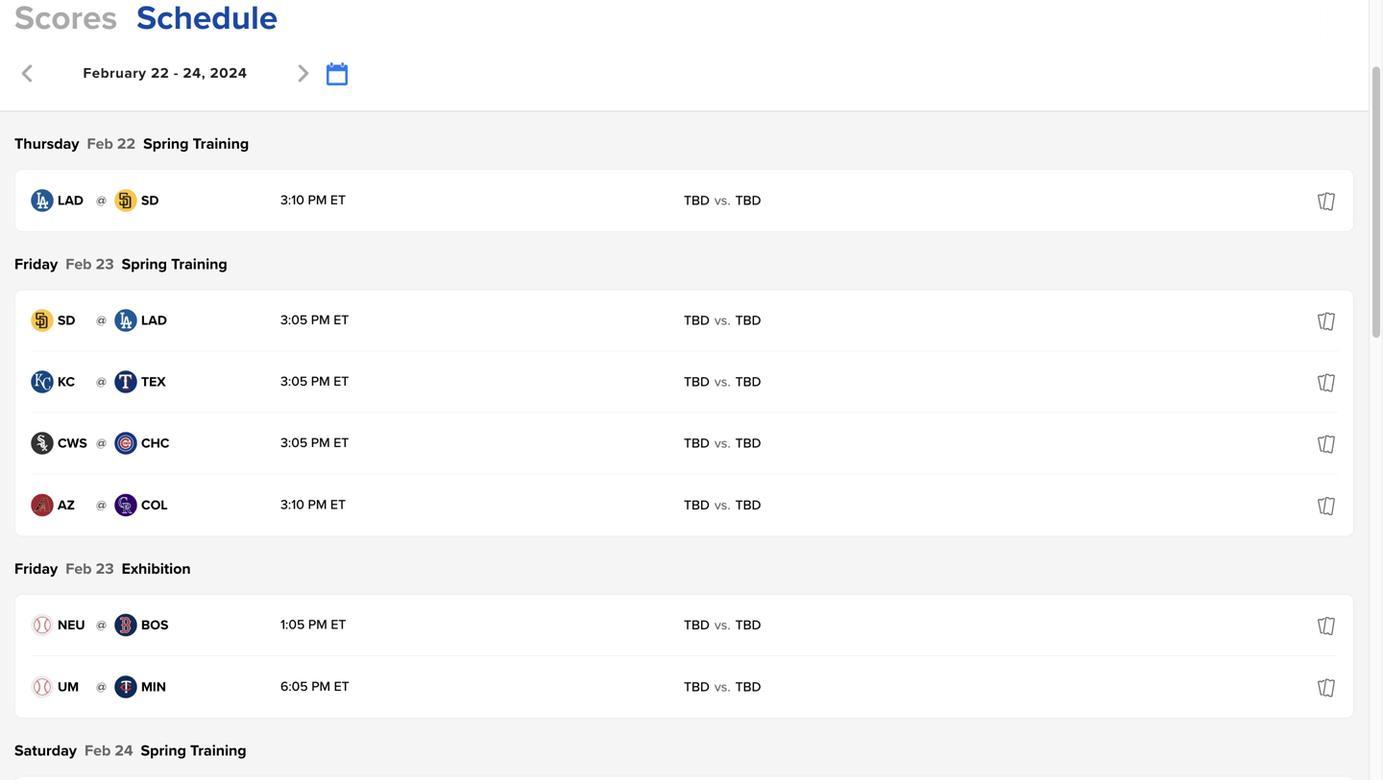 Task type: describe. For each thing, give the bounding box(es) containing it.
23 for spring training
[[96, 256, 114, 274]]

um
[[58, 680, 79, 696]]

6 @ from the top
[[96, 618, 107, 634]]

um image
[[31, 676, 54, 699]]

1:05
[[280, 617, 305, 634]]

. for min
[[727, 680, 731, 696]]

training for thursday feb 22 spring training
[[193, 135, 249, 154]]

sd for sd image
[[141, 193, 159, 209]]

et for sd
[[330, 192, 346, 208]]

3:10 pm et for col
[[280, 497, 346, 513]]

tbd vs . tbd for bos
[[684, 618, 761, 634]]

et for tex
[[334, 374, 349, 390]]

3:05 for tex
[[280, 374, 308, 390]]

3:10 for sd
[[280, 192, 304, 208]]

advertisement region
[[1066, 0, 1354, 43]]

neu
[[58, 618, 85, 634]]

exhibition
[[122, 560, 191, 579]]

chc link
[[114, 432, 176, 455]]

lad for lad image
[[141, 313, 167, 329]]

spring for feb 22
[[143, 135, 189, 154]]

et for lad
[[334, 312, 349, 329]]

. for chc
[[727, 436, 731, 452]]

0 vertical spatial lad link
[[31, 189, 92, 212]]

24
[[115, 743, 133, 761]]

tbd vs . tbd for tex
[[684, 374, 761, 390]]

24,
[[183, 64, 206, 82]]

thursday feb 22 spring training
[[14, 135, 249, 154]]

3:05 pm et link for chc
[[280, 435, 473, 451]]

1 vs from the top
[[714, 193, 727, 209]]

tbd vs . tbd for min
[[684, 680, 761, 696]]

tex image
[[114, 371, 137, 394]]

et for chc
[[334, 435, 349, 451]]

3:05 for chc
[[280, 435, 308, 451]]

feb for friday feb 23 spring training
[[66, 256, 92, 274]]

february 22 - 24, 2024 button
[[83, 59, 247, 88]]

1 tbd vs . tbd from the top
[[684, 193, 761, 209]]

pm for bos
[[308, 617, 327, 634]]

tbd vs . tbd for col
[[684, 498, 761, 514]]

pm for tex
[[311, 374, 330, 390]]

min link
[[114, 676, 176, 699]]

6:05 pm et
[[280, 679, 349, 695]]

. for tex
[[727, 374, 731, 390]]

@ for lad
[[96, 193, 107, 209]]

3:05 pm et for lad
[[280, 312, 349, 329]]

23 for exhibition
[[96, 560, 114, 579]]

training for saturday feb 24 spring training
[[190, 743, 247, 761]]

@ for az
[[96, 498, 107, 514]]

kc image
[[31, 371, 54, 394]]

pm for col
[[308, 497, 327, 513]]

chc image
[[114, 432, 137, 455]]

@ for cws
[[96, 436, 107, 452]]

et for bos
[[331, 617, 346, 634]]

kc link
[[31, 371, 92, 394]]

et for min
[[334, 679, 349, 695]]

col
[[141, 498, 168, 514]]

@ for sd
[[96, 313, 107, 329]]

. for bos
[[727, 618, 731, 634]]

3:05 for lad
[[280, 312, 308, 329]]

min
[[141, 680, 166, 696]]

-
[[174, 64, 179, 82]]

chc
[[141, 436, 169, 452]]

sd image
[[31, 309, 54, 332]]

vs for lad
[[714, 313, 727, 329]]

az link
[[31, 494, 92, 517]]

3:10 for col
[[280, 497, 304, 513]]

vs for bos
[[714, 618, 727, 634]]

friday feb 23 spring training
[[14, 256, 227, 274]]

lad image
[[31, 189, 54, 212]]

friday for friday feb 23 spring training
[[14, 256, 58, 274]]

0 horizontal spatial sd link
[[31, 309, 92, 332]]

feb for saturday feb 24 spring training
[[85, 743, 111, 761]]



Task type: vqa. For each thing, say whether or not it's contained in the screenshot.
get
no



Task type: locate. For each thing, give the bounding box(es) containing it.
3 3:05 pm et link from the top
[[280, 435, 473, 451]]

spring up lad image
[[122, 256, 167, 274]]

1 friday from the top
[[14, 256, 58, 274]]

spring right 24
[[141, 743, 186, 761]]

pm for min
[[311, 679, 331, 695]]

1 vertical spatial 22
[[117, 135, 136, 154]]

. for lad
[[727, 313, 731, 329]]

3:05 pm et for chc
[[280, 435, 349, 451]]

vs for min
[[714, 680, 727, 696]]

sd link
[[114, 189, 176, 212], [31, 309, 92, 332]]

vs for col
[[714, 498, 727, 514]]

cws image
[[31, 432, 54, 455]]

lad
[[58, 193, 84, 209], [141, 313, 167, 329]]

2 @ from the top
[[96, 313, 107, 329]]

tbd vs . tbd for chc
[[684, 436, 761, 452]]

1 vertical spatial 3:10 pm et
[[280, 497, 346, 513]]

vs for tex
[[714, 374, 727, 390]]

1 @ from the top
[[96, 193, 107, 209]]

@
[[96, 193, 107, 209], [96, 313, 107, 329], [96, 374, 107, 390], [96, 436, 107, 452], [96, 498, 107, 514], [96, 618, 107, 634], [96, 680, 107, 696]]

2 vs from the top
[[714, 313, 727, 329]]

2 vertical spatial 3:05 pm et
[[280, 435, 349, 451]]

1 horizontal spatial 22
[[151, 64, 169, 82]]

1 vertical spatial 3:05 pm et link
[[280, 374, 473, 390]]

2 vertical spatial training
[[190, 743, 247, 761]]

0 horizontal spatial lad
[[58, 193, 84, 209]]

1 23 from the top
[[96, 256, 114, 274]]

0 vertical spatial 3:05 pm et
[[280, 312, 349, 329]]

3:05 pm et for tex
[[280, 374, 349, 390]]

feb for thursday feb 22 spring training
[[87, 135, 113, 154]]

col link
[[114, 494, 176, 517]]

. for col
[[727, 498, 731, 514]]

tbd vs . tbd
[[684, 193, 761, 209], [684, 313, 761, 329], [684, 374, 761, 390], [684, 436, 761, 452], [684, 498, 761, 514], [684, 618, 761, 634], [684, 680, 761, 696]]

1 horizontal spatial sd
[[141, 193, 159, 209]]

1 vertical spatial sd
[[58, 313, 75, 329]]

saturday feb 24 spring training
[[14, 743, 247, 761]]

2024
[[210, 64, 247, 82]]

3:10 pm et link
[[280, 192, 473, 208], [280, 497, 473, 513]]

friday up neu 'image'
[[14, 560, 58, 579]]

3:05 pm et link
[[280, 312, 473, 329], [280, 374, 473, 390], [280, 435, 473, 451]]

lad link down friday feb 23 spring training
[[114, 309, 176, 332]]

thursday
[[14, 135, 79, 154]]

kc
[[58, 374, 75, 390]]

lad right lad icon
[[58, 193, 84, 209]]

et
[[330, 192, 346, 208], [334, 312, 349, 329], [334, 374, 349, 390], [334, 435, 349, 451], [330, 497, 346, 513], [331, 617, 346, 634], [334, 679, 349, 695]]

training
[[193, 135, 249, 154], [171, 256, 227, 274], [190, 743, 247, 761]]

1 vertical spatial 3:05 pm et
[[280, 374, 349, 390]]

training for friday feb 23 spring training
[[171, 256, 227, 274]]

sd for sd icon
[[58, 313, 75, 329]]

cws link
[[31, 432, 92, 455]]

spring
[[143, 135, 189, 154], [122, 256, 167, 274], [141, 743, 186, 761]]

22 left -
[[151, 64, 169, 82]]

@ left tex icon
[[96, 374, 107, 390]]

tbd
[[684, 193, 710, 209], [735, 193, 761, 209], [684, 313, 710, 329], [735, 313, 761, 329], [684, 374, 710, 390], [735, 374, 761, 390], [684, 436, 710, 452], [735, 436, 761, 452], [684, 498, 710, 514], [735, 498, 761, 514], [684, 618, 710, 634], [735, 618, 761, 634], [684, 680, 710, 696], [735, 680, 761, 696]]

bos link
[[114, 614, 176, 637]]

2 vertical spatial 3:05
[[280, 435, 308, 451]]

sd
[[141, 193, 159, 209], [58, 313, 75, 329]]

3:10 pm et
[[280, 192, 346, 208], [280, 497, 346, 513]]

pm for lad
[[311, 312, 330, 329]]

5 @ from the top
[[96, 498, 107, 514]]

february
[[83, 64, 147, 82]]

1 vertical spatial 3:05
[[280, 374, 308, 390]]

2 vertical spatial 3:05 pm et link
[[280, 435, 473, 451]]

@ left col icon
[[96, 498, 107, 514]]

2 . from the top
[[727, 313, 731, 329]]

2 3:05 from the top
[[280, 374, 308, 390]]

0 vertical spatial 3:10 pm et link
[[280, 192, 473, 208]]

friday feb 23 exhibition
[[14, 560, 191, 579]]

0 vertical spatial sd link
[[114, 189, 176, 212]]

1 vertical spatial 23
[[96, 560, 114, 579]]

2 3:05 pm et link from the top
[[280, 374, 473, 390]]

@ left min icon
[[96, 680, 107, 696]]

spring for feb 24
[[141, 743, 186, 761]]

5 . from the top
[[727, 498, 731, 514]]

sd image
[[114, 189, 137, 212]]

3:05 pm et
[[280, 312, 349, 329], [280, 374, 349, 390], [280, 435, 349, 451]]

22
[[151, 64, 169, 82], [117, 135, 136, 154]]

vs for chc
[[714, 436, 727, 452]]

0 vertical spatial 3:10
[[280, 192, 304, 208]]

neu image
[[31, 614, 54, 637]]

0 vertical spatial 22
[[151, 64, 169, 82]]

0 vertical spatial sd
[[141, 193, 159, 209]]

0 vertical spatial spring
[[143, 135, 189, 154]]

sd link down thursday feb 22 spring training
[[114, 189, 176, 212]]

lad right lad image
[[141, 313, 167, 329]]

6 vs from the top
[[714, 618, 727, 634]]

1 horizontal spatial lad link
[[114, 309, 176, 332]]

7 @ from the top
[[96, 680, 107, 696]]

1 horizontal spatial sd link
[[114, 189, 176, 212]]

1 vertical spatial lad link
[[114, 309, 176, 332]]

4 . from the top
[[727, 436, 731, 452]]

pm
[[308, 192, 327, 208], [311, 312, 330, 329], [311, 374, 330, 390], [311, 435, 330, 451], [308, 497, 327, 513], [308, 617, 327, 634], [311, 679, 331, 695]]

3:05
[[280, 312, 308, 329], [280, 374, 308, 390], [280, 435, 308, 451]]

2 3:10 pm et link from the top
[[280, 497, 473, 513]]

tbd vs . tbd for lad
[[684, 313, 761, 329]]

1 vertical spatial sd link
[[31, 309, 92, 332]]

lad for lad icon
[[58, 193, 84, 209]]

@ left lad image
[[96, 313, 107, 329]]

tex link
[[114, 371, 176, 394]]

az
[[58, 498, 75, 514]]

2 friday from the top
[[14, 560, 58, 579]]

1 vertical spatial 3:10 pm et link
[[280, 497, 473, 513]]

3 @ from the top
[[96, 374, 107, 390]]

6 tbd vs . tbd from the top
[[684, 618, 761, 634]]

friday for friday feb 23 exhibition
[[14, 560, 58, 579]]

spring down february 22 - 24, 2024 button
[[143, 135, 189, 154]]

7 . from the top
[[727, 680, 731, 696]]

22 inside february 22 - 24, 2024 button
[[151, 64, 169, 82]]

0 vertical spatial 3:10 pm et
[[280, 192, 346, 208]]

1 horizontal spatial lad
[[141, 313, 167, 329]]

1 vertical spatial training
[[171, 256, 227, 274]]

bos image
[[114, 614, 137, 637]]

3:10 pm et link for col
[[280, 497, 473, 513]]

3 . from the top
[[727, 374, 731, 390]]

3 vs from the top
[[714, 374, 727, 390]]

1 vertical spatial spring
[[122, 256, 167, 274]]

pm for chc
[[311, 435, 330, 451]]

4 vs from the top
[[714, 436, 727, 452]]

1 3:05 from the top
[[280, 312, 308, 329]]

2 3:05 pm et from the top
[[280, 374, 349, 390]]

sd right sd image
[[141, 193, 159, 209]]

0 horizontal spatial sd
[[58, 313, 75, 329]]

1 3:05 pm et from the top
[[280, 312, 349, 329]]

5 tbd vs . tbd from the top
[[684, 498, 761, 514]]

6:05
[[280, 679, 308, 695]]

.
[[727, 193, 731, 209], [727, 313, 731, 329], [727, 374, 731, 390], [727, 436, 731, 452], [727, 498, 731, 514], [727, 618, 731, 634], [727, 680, 731, 696]]

0 horizontal spatial 22
[[117, 135, 136, 154]]

None text field
[[326, 62, 351, 88]]

1 3:10 pm et from the top
[[280, 192, 346, 208]]

3 3:05 pm et from the top
[[280, 435, 349, 451]]

@ for kc
[[96, 374, 107, 390]]

0 vertical spatial training
[[193, 135, 249, 154]]

1 vertical spatial lad
[[141, 313, 167, 329]]

friday
[[14, 256, 58, 274], [14, 560, 58, 579]]

spring for feb 23
[[122, 256, 167, 274]]

3:05 pm et link for tex
[[280, 374, 473, 390]]

bos
[[141, 618, 168, 634]]

sd link up kc link
[[31, 309, 92, 332]]

1 3:05 pm et link from the top
[[280, 312, 473, 329]]

0 vertical spatial 3:05 pm et link
[[280, 312, 473, 329]]

3:10 pm et for sd
[[280, 192, 346, 208]]

0 vertical spatial lad
[[58, 193, 84, 209]]

1 vertical spatial friday
[[14, 560, 58, 579]]

@ left bos image
[[96, 618, 107, 634]]

2 3:10 pm et from the top
[[280, 497, 346, 513]]

6:05 pm et link
[[280, 679, 473, 695]]

sd right sd icon
[[58, 313, 75, 329]]

7 tbd vs . tbd from the top
[[684, 680, 761, 696]]

0 vertical spatial friday
[[14, 256, 58, 274]]

2 tbd vs . tbd from the top
[[684, 313, 761, 329]]

az image
[[31, 494, 54, 517]]

feb for friday feb 23 exhibition
[[66, 560, 92, 579]]

0 horizontal spatial lad link
[[31, 189, 92, 212]]

lad link down thursday
[[31, 189, 92, 212]]

1 3:10 pm et link from the top
[[280, 192, 473, 208]]

feb
[[87, 135, 113, 154], [66, 256, 92, 274], [66, 560, 92, 579], [85, 743, 111, 761]]

23
[[96, 256, 114, 274], [96, 560, 114, 579]]

4 tbd vs . tbd from the top
[[684, 436, 761, 452]]

4 @ from the top
[[96, 436, 107, 452]]

1:05 pm et link
[[280, 617, 473, 634]]

5 vs from the top
[[714, 498, 727, 514]]

3:10
[[280, 192, 304, 208], [280, 497, 304, 513]]

et for col
[[330, 497, 346, 513]]

cws
[[58, 436, 87, 452]]

3:10 pm et link for sd
[[280, 192, 473, 208]]

vs
[[714, 193, 727, 209], [714, 313, 727, 329], [714, 374, 727, 390], [714, 436, 727, 452], [714, 498, 727, 514], [714, 618, 727, 634], [714, 680, 727, 696]]

2 3:10 from the top
[[280, 497, 304, 513]]

3 3:05 from the top
[[280, 435, 308, 451]]

1 . from the top
[[727, 193, 731, 209]]

tex
[[141, 374, 166, 390]]

0 vertical spatial 23
[[96, 256, 114, 274]]

3:05 pm et link for lad
[[280, 312, 473, 329]]

2 23 from the top
[[96, 560, 114, 579]]

lad image
[[114, 309, 137, 332]]

lad link
[[31, 189, 92, 212], [114, 309, 176, 332]]

pm for sd
[[308, 192, 327, 208]]

1:05 pm et
[[280, 617, 346, 634]]

col image
[[114, 494, 137, 517]]

0 vertical spatial 3:05
[[280, 312, 308, 329]]

7 vs from the top
[[714, 680, 727, 696]]

@ left chc icon
[[96, 436, 107, 452]]

1 3:10 from the top
[[280, 192, 304, 208]]

min image
[[114, 676, 137, 699]]

6 . from the top
[[727, 618, 731, 634]]

22 up sd image
[[117, 135, 136, 154]]

3 tbd vs . tbd from the top
[[684, 374, 761, 390]]

@ left sd image
[[96, 193, 107, 209]]

friday up sd icon
[[14, 256, 58, 274]]

1 vertical spatial 3:10
[[280, 497, 304, 513]]

2 vertical spatial spring
[[141, 743, 186, 761]]

saturday
[[14, 743, 77, 761]]

february 22 - 24, 2024
[[83, 64, 247, 82]]



